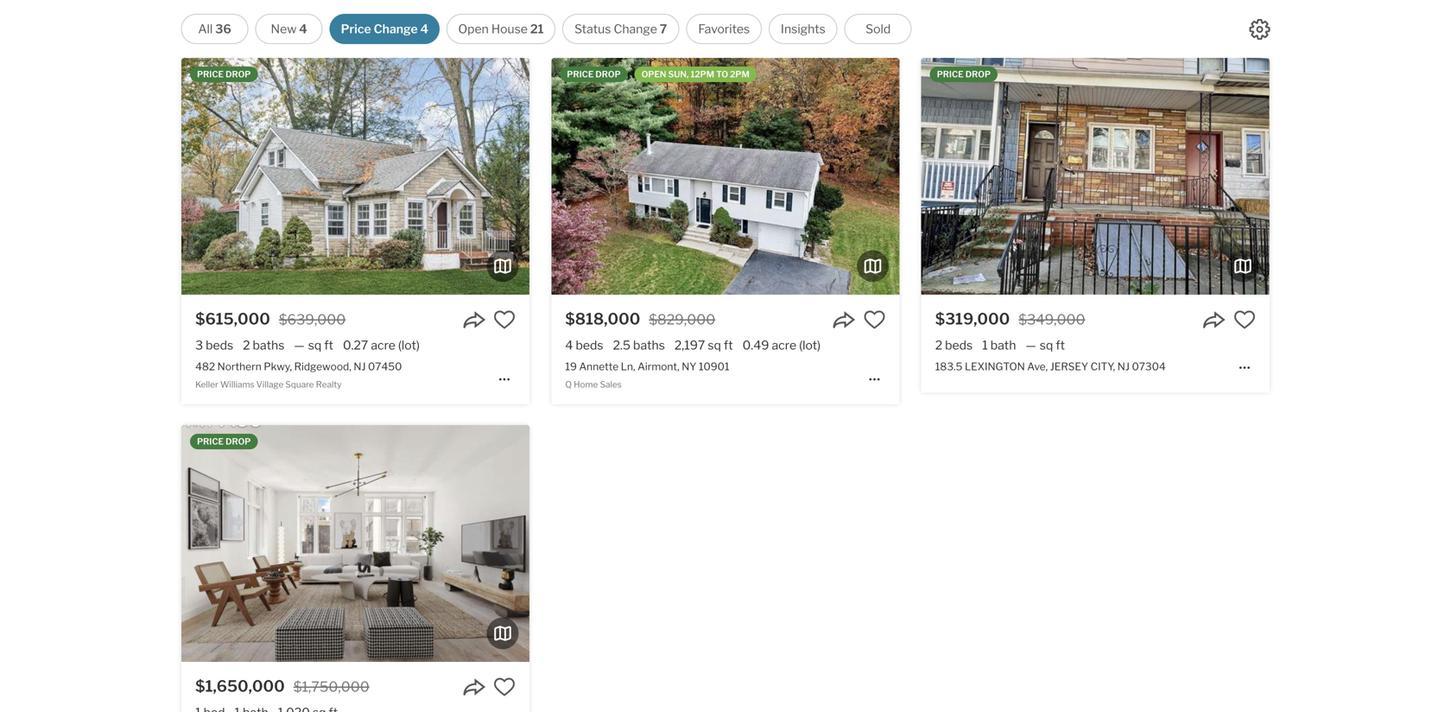 Task type: locate. For each thing, give the bounding box(es) containing it.
acre up 07450
[[371, 338, 396, 353]]

(lot) for $615,000
[[398, 338, 420, 353]]

2 2 from the left
[[936, 338, 943, 353]]

1 horizontal spatial acre
[[772, 338, 797, 353]]

2 baths from the left
[[633, 338, 665, 353]]

baths up airmont,
[[633, 338, 665, 353]]

$1,650,000 $1,750,000
[[195, 677, 370, 696]]

change left 7
[[614, 22, 657, 36]]

village
[[256, 379, 284, 390]]

1 horizontal spatial baths
[[633, 338, 665, 353]]

2 photo of 482 northern pkwy, ridgewood, nj 07450 image from the left
[[530, 58, 878, 295]]

open house 21
[[458, 22, 544, 36]]

1 horizontal spatial favorite button checkbox
[[864, 309, 886, 331]]

sun,
[[668, 69, 689, 79]]

ft
[[324, 338, 334, 353], [724, 338, 733, 353], [1056, 338, 1065, 353]]

beds for $818,000
[[576, 338, 604, 353]]

1 horizontal spatial 4
[[420, 22, 429, 36]]

2 up 183.5
[[936, 338, 943, 353]]

change for 7
[[614, 22, 657, 36]]

change
[[374, 22, 418, 36], [614, 22, 657, 36]]

price drop for $1,650,000
[[197, 436, 251, 447]]

482
[[195, 360, 215, 373]]

0 horizontal spatial baths
[[253, 338, 285, 353]]

2 horizontal spatial sq
[[1040, 338, 1054, 353]]

0 horizontal spatial —
[[294, 338, 305, 353]]

— sq ft for $615,000
[[294, 338, 334, 353]]

photo of 159 w 24th st unit 5c, new york, ny 10011 image
[[182, 425, 530, 662], [530, 425, 878, 662]]

0 horizontal spatial beds
[[206, 338, 233, 353]]

sq up ridgewood,
[[308, 338, 322, 353]]

3 ft from the left
[[1056, 338, 1065, 353]]

2 favorite button image from the left
[[864, 309, 886, 331]]

1 horizontal spatial change
[[614, 22, 657, 36]]

ft up ridgewood,
[[324, 338, 334, 353]]

annette
[[579, 360, 619, 373]]

2 for 2 baths
[[243, 338, 250, 353]]

0 horizontal spatial 2
[[243, 338, 250, 353]]

0 horizontal spatial — sq ft
[[294, 338, 334, 353]]

0 vertical spatial favorite button image
[[1234, 309, 1256, 331]]

1 (lot) from the left
[[398, 338, 420, 353]]

1 ft from the left
[[324, 338, 334, 353]]

price for $818,000
[[567, 69, 594, 79]]

3 sq from the left
[[1040, 338, 1054, 353]]

change inside option
[[374, 22, 418, 36]]

favorite button image for $615,000
[[494, 309, 516, 331]]

acre for $818,000
[[772, 338, 797, 353]]

bath
[[991, 338, 1017, 353]]

4
[[299, 22, 307, 36], [420, 22, 429, 36], [565, 338, 573, 353]]

1 change from the left
[[374, 22, 418, 36]]

1 vertical spatial favorite button image
[[494, 676, 516, 698]]

2 horizontal spatial 4
[[565, 338, 573, 353]]

nj right 'city,'
[[1118, 360, 1130, 373]]

2 for 2 beds
[[936, 338, 943, 353]]

photo of 183.5 lexington ave, jersey city, nj 07304 image
[[922, 58, 1270, 295], [1270, 58, 1452, 295]]

1 — sq ft from the left
[[294, 338, 334, 353]]

0 horizontal spatial ft
[[324, 338, 334, 353]]

1 horizontal spatial — sq ft
[[1026, 338, 1065, 353]]

price
[[197, 69, 224, 79], [567, 69, 594, 79], [937, 69, 964, 79], [197, 436, 224, 447]]

ny
[[682, 360, 697, 373]]

— up ave,
[[1026, 338, 1037, 353]]

(lot) up 07450
[[398, 338, 420, 353]]

pkwy,
[[264, 360, 292, 373]]

Status Change radio
[[562, 14, 680, 44]]

1 favorite button image from the left
[[494, 309, 516, 331]]

2 photo of 159 w 24th st unit 5c, new york, ny 10011 image from the left
[[530, 425, 878, 662]]

1 horizontal spatial —
[[1026, 338, 1037, 353]]

1 beds from the left
[[206, 338, 233, 353]]

acre
[[371, 338, 396, 353], [772, 338, 797, 353]]

— sq ft for $319,000
[[1026, 338, 1065, 353]]

1 sq from the left
[[308, 338, 322, 353]]

price drop for $319,000
[[937, 69, 991, 79]]

$319,000
[[936, 309, 1010, 328]]

baths for $615,000
[[253, 338, 285, 353]]

$829,000
[[649, 311, 716, 328]]

0 horizontal spatial 4
[[299, 22, 307, 36]]

— sq ft
[[294, 338, 334, 353], [1026, 338, 1065, 353]]

— sq ft up ridgewood,
[[294, 338, 334, 353]]

0 horizontal spatial favorite button image
[[494, 309, 516, 331]]

all 36
[[198, 22, 231, 36]]

sq
[[308, 338, 322, 353], [708, 338, 721, 353], [1040, 338, 1054, 353]]

2 horizontal spatial beds
[[945, 338, 973, 353]]

2 horizontal spatial ft
[[1056, 338, 1065, 353]]

$1,650,000
[[195, 677, 285, 696]]

0 horizontal spatial nj
[[354, 360, 366, 373]]

drop for $818,000
[[596, 69, 621, 79]]

Price Change radio
[[330, 14, 440, 44]]

favorite button image for $818,000
[[864, 309, 886, 331]]

2 — from the left
[[1026, 338, 1037, 353]]

status
[[575, 22, 611, 36]]

photo of 19 annette ln, airmont, ny 10901 image
[[552, 58, 900, 295], [900, 58, 1248, 295]]

nj
[[354, 360, 366, 373], [1118, 360, 1130, 373]]

acre right 0.49
[[772, 338, 797, 353]]

baths up pkwy,
[[253, 338, 285, 353]]

beds
[[206, 338, 233, 353], [576, 338, 604, 353], [945, 338, 973, 353]]

0 horizontal spatial favorite button checkbox
[[494, 676, 516, 698]]

$818,000 $829,000
[[565, 309, 716, 328]]

1 horizontal spatial (lot)
[[799, 338, 821, 353]]

1 2 from the left
[[243, 338, 250, 353]]

1 photo of 482 northern pkwy, ridgewood, nj 07450 image from the left
[[182, 58, 530, 295]]

New radio
[[255, 14, 323, 44]]

2,197
[[675, 338, 705, 353]]

(lot) right 0.49
[[799, 338, 821, 353]]

beds up 183.5
[[945, 338, 973, 353]]

insights
[[781, 22, 826, 36]]

lexington
[[965, 360, 1025, 373]]

sales
[[600, 379, 622, 390]]

2 horizontal spatial favorite button checkbox
[[1234, 309, 1256, 331]]

$1,750,000
[[294, 678, 370, 695]]

1 — from the left
[[294, 338, 305, 353]]

sq up 183.5 lexington ave, jersey city, nj 07304 at the bottom of page
[[1040, 338, 1054, 353]]

1 horizontal spatial 2
[[936, 338, 943, 353]]

2 photo of 19 annette ln, airmont, ny 10901 image from the left
[[900, 58, 1248, 295]]

4 left open
[[420, 22, 429, 36]]

0.49
[[743, 338, 769, 353]]

2 change from the left
[[614, 22, 657, 36]]

ft up jersey
[[1056, 338, 1065, 353]]

1 horizontal spatial nj
[[1118, 360, 1130, 373]]

$319,000 $349,000
[[936, 309, 1086, 328]]

2 up northern on the bottom of page
[[243, 338, 250, 353]]

—
[[294, 338, 305, 353], [1026, 338, 1037, 353]]

1 horizontal spatial beds
[[576, 338, 604, 353]]

1 horizontal spatial ft
[[724, 338, 733, 353]]

favorite button image
[[1234, 309, 1256, 331], [494, 676, 516, 698]]

new 4
[[271, 22, 307, 36]]

ft up "10901"
[[724, 338, 733, 353]]

19
[[565, 360, 577, 373]]

2 ft from the left
[[724, 338, 733, 353]]

1 horizontal spatial favorite button image
[[864, 309, 886, 331]]

0 horizontal spatial favorite button image
[[494, 676, 516, 698]]

ridgewood,
[[294, 360, 352, 373]]

(lot)
[[398, 338, 420, 353], [799, 338, 821, 353]]

4 right new
[[299, 22, 307, 36]]

favorites
[[699, 22, 750, 36]]

1 horizontal spatial favorite button image
[[1234, 309, 1256, 331]]

ln,
[[621, 360, 636, 373]]

— sq ft up 183.5 lexington ave, jersey city, nj 07304 at the bottom of page
[[1026, 338, 1065, 353]]

2 — sq ft from the left
[[1026, 338, 1065, 353]]

beds up annette
[[576, 338, 604, 353]]

home
[[574, 379, 598, 390]]

2 beds from the left
[[576, 338, 604, 353]]

nj inside 482 northern pkwy, ridgewood, nj 07450 keller williams village square realty
[[354, 360, 366, 373]]

2
[[243, 338, 250, 353], [936, 338, 943, 353]]

0 horizontal spatial sq
[[308, 338, 322, 353]]

1 acre from the left
[[371, 338, 396, 353]]

drop
[[226, 69, 251, 79], [596, 69, 621, 79], [966, 69, 991, 79], [226, 436, 251, 447]]

19 annette ln, airmont, ny 10901 q home sales
[[565, 360, 730, 390]]

baths
[[253, 338, 285, 353], [633, 338, 665, 353]]

— down $639,000
[[294, 338, 305, 353]]

2 (lot) from the left
[[799, 338, 821, 353]]

183.5
[[936, 360, 963, 373]]

1
[[983, 338, 988, 353]]

favorite button checkbox
[[864, 309, 886, 331], [1234, 309, 1256, 331], [494, 676, 516, 698]]

36
[[215, 22, 231, 36]]

2,197 sq ft
[[675, 338, 733, 353]]

option group containing all
[[181, 14, 912, 44]]

price drop
[[197, 69, 251, 79], [567, 69, 621, 79], [937, 69, 991, 79], [197, 436, 251, 447]]

4 up 19
[[565, 338, 573, 353]]

0 horizontal spatial (lot)
[[398, 338, 420, 353]]

option group
[[181, 14, 912, 44]]

1 nj from the left
[[354, 360, 366, 373]]

1 baths from the left
[[253, 338, 285, 353]]

change inside radio
[[614, 22, 657, 36]]

beds right 3
[[206, 338, 233, 353]]

All radio
[[181, 14, 249, 44]]

sq up "10901"
[[708, 338, 721, 353]]

q
[[565, 379, 572, 390]]

3 beds from the left
[[945, 338, 973, 353]]

1 horizontal spatial sq
[[708, 338, 721, 353]]

0 horizontal spatial change
[[374, 22, 418, 36]]

1 bath
[[983, 338, 1017, 353]]

nj down "0.27"
[[354, 360, 366, 373]]

photo of 482 northern pkwy, ridgewood, nj 07450 image
[[182, 58, 530, 295], [530, 58, 878, 295]]

2 acre from the left
[[772, 338, 797, 353]]

2 nj from the left
[[1118, 360, 1130, 373]]

2 beds
[[936, 338, 973, 353]]

ave,
[[1028, 360, 1048, 373]]

0 horizontal spatial acre
[[371, 338, 396, 353]]

favorite button image
[[494, 309, 516, 331], [864, 309, 886, 331]]

change right price
[[374, 22, 418, 36]]



Task type: describe. For each thing, give the bounding box(es) containing it.
favorite button checkbox for $1,650,000
[[494, 676, 516, 698]]

beds for $319,000
[[945, 338, 973, 353]]

3 beds
[[195, 338, 233, 353]]

airmont,
[[638, 360, 680, 373]]

(lot) for $818,000
[[799, 338, 821, 353]]

sq for $319,000
[[1040, 338, 1054, 353]]

ft for $319,000
[[1056, 338, 1065, 353]]

482 northern pkwy, ridgewood, nj 07450 keller williams village square realty
[[195, 360, 402, 390]]

$818,000
[[565, 309, 641, 328]]

favorite button image for $319,000
[[1234, 309, 1256, 331]]

$615,000 $639,000
[[195, 309, 346, 328]]

$349,000
[[1019, 311, 1086, 328]]

open
[[642, 69, 667, 79]]

2 baths
[[243, 338, 285, 353]]

house
[[492, 22, 528, 36]]

status change 7
[[575, 22, 667, 36]]

square
[[286, 379, 314, 390]]

2.5 baths
[[613, 338, 665, 353]]

new
[[271, 22, 297, 36]]

2pm
[[730, 69, 750, 79]]

drop for $319,000
[[966, 69, 991, 79]]

Favorites radio
[[687, 14, 762, 44]]

baths for $818,000
[[633, 338, 665, 353]]

07450
[[368, 360, 402, 373]]

1 photo of 183.5 lexington ave, jersey city, nj 07304 image from the left
[[922, 58, 1270, 295]]

0.27
[[343, 338, 368, 353]]

10901
[[699, 360, 730, 373]]

21
[[530, 22, 544, 36]]

open
[[458, 22, 489, 36]]

favorite button checkbox for $319,000
[[1234, 309, 1256, 331]]

Sold radio
[[845, 14, 912, 44]]

1 photo of 159 w 24th st unit 5c, new york, ny 10011 image from the left
[[182, 425, 530, 662]]

keller
[[195, 379, 218, 390]]

— for $615,000
[[294, 338, 305, 353]]

to
[[716, 69, 728, 79]]

change for 4
[[374, 22, 418, 36]]

realty
[[316, 379, 342, 390]]

price drop for $615,000
[[197, 69, 251, 79]]

price
[[341, 22, 371, 36]]

0.27 acre (lot)
[[343, 338, 420, 353]]

northern
[[217, 360, 262, 373]]

12pm
[[691, 69, 715, 79]]

price for $615,000
[[197, 69, 224, 79]]

favorite button image for $1,650,000
[[494, 676, 516, 698]]

Open House radio
[[447, 14, 556, 44]]

1 photo of 19 annette ln, airmont, ny 10901 image from the left
[[552, 58, 900, 295]]

sq for $615,000
[[308, 338, 322, 353]]

4 inside new radio
[[299, 22, 307, 36]]

183.5 lexington ave, jersey city, nj 07304
[[936, 360, 1166, 373]]

— for $319,000
[[1026, 338, 1037, 353]]

all
[[198, 22, 213, 36]]

$639,000
[[279, 311, 346, 328]]

2.5
[[613, 338, 631, 353]]

07304
[[1132, 360, 1166, 373]]

price drop for $818,000
[[567, 69, 621, 79]]

jersey
[[1051, 360, 1089, 373]]

ft for $615,000
[[324, 338, 334, 353]]

drop for $1,650,000
[[226, 436, 251, 447]]

4 beds
[[565, 338, 604, 353]]

4 inside price change option
[[420, 22, 429, 36]]

0.49 acre (lot)
[[743, 338, 821, 353]]

acre for $615,000
[[371, 338, 396, 353]]

williams
[[220, 379, 255, 390]]

sold
[[866, 22, 891, 36]]

favorite button checkbox for $818,000
[[864, 309, 886, 331]]

$615,000
[[195, 309, 270, 328]]

7
[[660, 22, 667, 36]]

beds for $615,000
[[206, 338, 233, 353]]

open sun, 12pm to 2pm
[[642, 69, 750, 79]]

Insights radio
[[769, 14, 838, 44]]

price change 4
[[341, 22, 429, 36]]

favorite button checkbox
[[494, 309, 516, 331]]

city,
[[1091, 360, 1116, 373]]

drop for $615,000
[[226, 69, 251, 79]]

2 photo of 183.5 lexington ave, jersey city, nj 07304 image from the left
[[1270, 58, 1452, 295]]

3
[[195, 338, 203, 353]]

price for $1,650,000
[[197, 436, 224, 447]]

2 sq from the left
[[708, 338, 721, 353]]

price for $319,000
[[937, 69, 964, 79]]



Task type: vqa. For each thing, say whether or not it's contained in the screenshot.
sq corresponding to $319,000
yes



